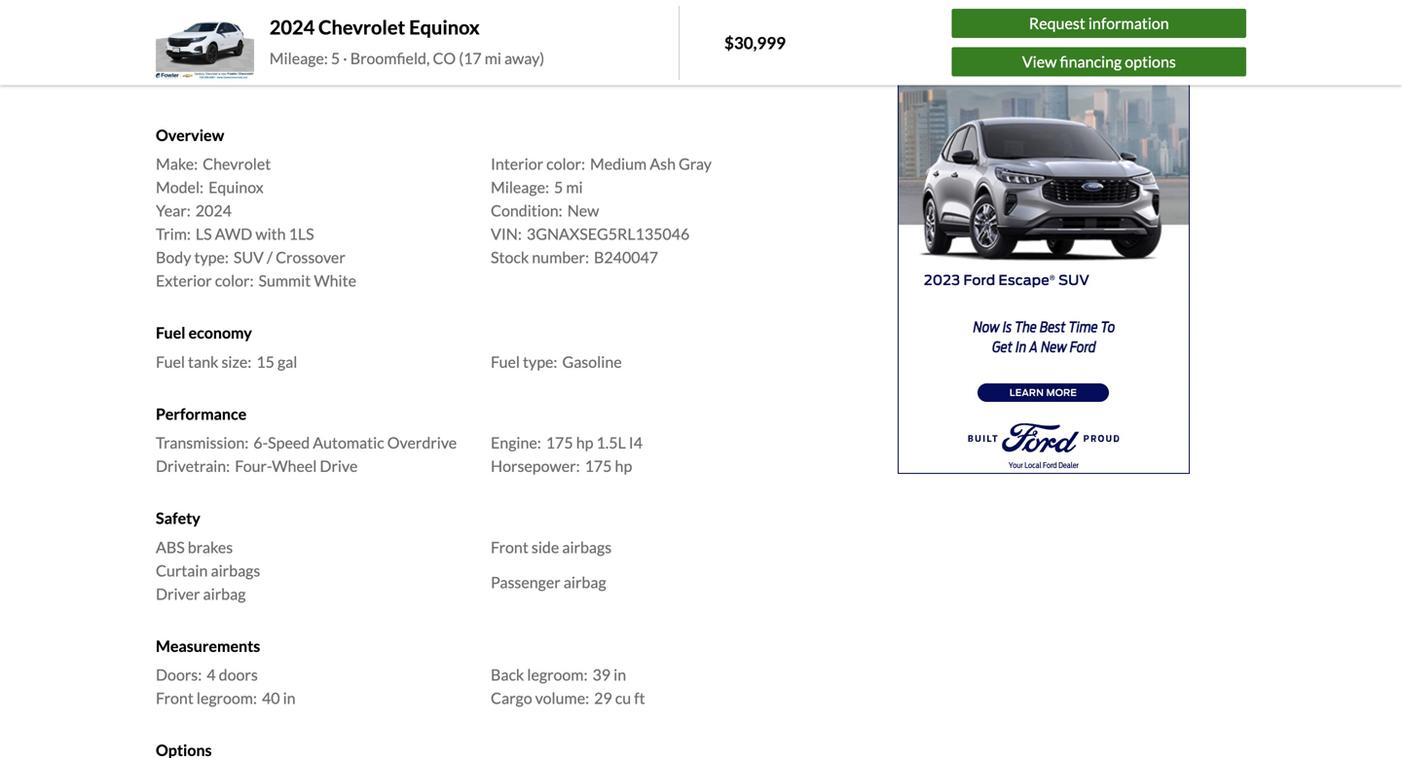 Task type: describe. For each thing, give the bounding box(es) containing it.
four-
[[235, 457, 272, 476]]

interior color: medium ash gray mileage: 5 mi condition: new vin: 3gnaxseg5rl135046 stock number: b240047
[[491, 155, 712, 267]]

ft
[[634, 689, 645, 708]]

driver
[[156, 585, 200, 604]]

3gnaxseg5rl135046
[[527, 225, 690, 244]]

gasoline
[[562, 352, 622, 371]]

passenger
[[491, 573, 561, 592]]

transmission: 6-speed automatic overdrive drivetrain: four-wheel drive
[[156, 434, 457, 476]]

$30,999
[[725, 33, 786, 53]]

model:
[[156, 178, 204, 197]]

0 horizontal spatial view financing options button
[[386, 12, 581, 55]]

5 inside "interior color: medium ash gray mileage: 5 mi condition: new vin: 3gnaxseg5rl135046 stock number: b240047"
[[554, 178, 563, 197]]

equinox inside make: chevrolet model: equinox year: 2024 trim: ls awd with 1ls body type: suv / crossover exterior color: summit white
[[209, 178, 264, 197]]

speed
[[268, 434, 310, 453]]

make: chevrolet model: equinox year: 2024 trim: ls awd with 1ls body type: suv / crossover exterior color: summit white
[[156, 155, 356, 290]]

fuel for fuel economy
[[156, 324, 186, 343]]

suv
[[234, 248, 264, 267]]

performance
[[156, 405, 247, 424]]

0 vertical spatial hp
[[576, 434, 594, 453]]

make:
[[156, 155, 198, 174]]

in inside doors: 4 doors front legroom: 40 in
[[283, 689, 296, 708]]

type: inside make: chevrolet model: equinox year: 2024 trim: ls awd with 1ls body type: suv / crossover exterior color: summit white
[[194, 248, 229, 267]]

i4
[[629, 434, 643, 453]]

29
[[594, 689, 612, 708]]

1 horizontal spatial airbag
[[564, 573, 606, 592]]

doors:
[[156, 666, 202, 685]]

airbags inside abs brakes curtain airbags driver airbag
[[211, 561, 260, 580]]

volume:
[[535, 689, 589, 708]]

drive
[[320, 457, 358, 476]]

fuel for fuel type: gasoline
[[491, 352, 520, 371]]

safety
[[156, 509, 201, 528]]

body
[[156, 248, 191, 267]]

mi inside 2024 chevrolet equinox mileage: 5 · broomfield, co (17 mi away)
[[485, 49, 502, 67]]

request information button
[[952, 9, 1247, 38]]

broomfield,
[[350, 49, 430, 67]]

request
[[1029, 14, 1086, 33]]

medium
[[590, 155, 647, 174]]

co
[[433, 49, 456, 67]]

0 horizontal spatial view financing options
[[406, 24, 560, 43]]

horsepower:
[[491, 457, 580, 476]]

economy
[[189, 324, 252, 343]]

1 horizontal spatial airbags
[[562, 538, 612, 557]]

mileage: inside 2024 chevrolet equinox mileage: 5 · broomfield, co (17 mi away)
[[270, 49, 328, 67]]

engine: 175 hp 1.5l i4 horsepower: 175 hp
[[491, 434, 643, 476]]

drivetrain:
[[156, 457, 230, 476]]

2024 chevrolet equinox image
[[156, 6, 254, 79]]

options for the left view financing options button
[[509, 24, 560, 43]]

information
[[1089, 14, 1170, 33]]

passenger airbag
[[491, 573, 606, 592]]

1 vertical spatial type:
[[523, 352, 558, 371]]

automatic
[[313, 434, 384, 453]]

year:
[[156, 201, 191, 220]]

transmission:
[[156, 434, 249, 453]]

gal
[[278, 352, 297, 371]]

white
[[314, 271, 356, 290]]

awd
[[215, 225, 253, 244]]

equinox inside 2024 chevrolet equinox mileage: 5 · broomfield, co (17 mi away)
[[409, 15, 480, 39]]

5 inside 2024 chevrolet equinox mileage: 5 · broomfield, co (17 mi away)
[[331, 49, 340, 67]]

trim:
[[156, 225, 191, 244]]

doors: 4 doors front legroom: 40 in
[[156, 666, 296, 708]]

(17
[[459, 49, 482, 67]]

fuel type: gasoline
[[491, 352, 622, 371]]

abs
[[156, 538, 185, 557]]

airbag inside abs brakes curtain airbags driver airbag
[[203, 585, 246, 604]]

exterior
[[156, 271, 212, 290]]

interior
[[491, 155, 544, 174]]

new
[[568, 201, 599, 220]]

39
[[593, 666, 611, 685]]

gray
[[679, 155, 712, 174]]

ash
[[650, 155, 676, 174]]

chevrolet for model:
[[203, 155, 271, 174]]

curtain
[[156, 561, 208, 580]]



Task type: vqa. For each thing, say whether or not it's contained in the screenshot.


Task type: locate. For each thing, give the bounding box(es) containing it.
front left side at the bottom of the page
[[491, 538, 529, 557]]

1 vertical spatial equinox
[[209, 178, 264, 197]]

type: left gasoline
[[523, 352, 558, 371]]

chevrolet down overview
[[203, 155, 271, 174]]

view financing options up (17
[[406, 24, 560, 43]]

mi inside "interior color: medium ash gray mileage: 5 mi condition: new vin: 3gnaxseg5rl135046 stock number: b240047"
[[566, 178, 583, 197]]

·
[[343, 49, 347, 67]]

airbags down brakes
[[211, 561, 260, 580]]

financing for the left view financing options button
[[444, 24, 506, 43]]

1 vertical spatial mi
[[566, 178, 583, 197]]

type:
[[194, 248, 229, 267], [523, 352, 558, 371]]

1 vertical spatial front
[[156, 689, 194, 708]]

0 vertical spatial mi
[[485, 49, 502, 67]]

view for the rightmost view financing options button
[[1023, 52, 1057, 71]]

view financing options
[[406, 24, 560, 43], [1023, 52, 1176, 71]]

options down information
[[1125, 52, 1176, 71]]

crossover
[[276, 248, 346, 267]]

0 vertical spatial options
[[509, 24, 560, 43]]

number:
[[532, 248, 589, 267]]

options
[[509, 24, 560, 43], [1125, 52, 1176, 71]]

0 horizontal spatial airbags
[[211, 561, 260, 580]]

ls
[[196, 225, 212, 244]]

financing down request information button
[[1060, 52, 1122, 71]]

0 vertical spatial front
[[491, 538, 529, 557]]

1 horizontal spatial 5
[[554, 178, 563, 197]]

175 up "horsepower:"
[[546, 434, 573, 453]]

type: down ls
[[194, 248, 229, 267]]

vin:
[[491, 225, 522, 244]]

measurements
[[156, 637, 260, 656]]

stock
[[491, 248, 529, 267]]

in
[[614, 666, 626, 685], [283, 689, 296, 708]]

1 horizontal spatial mileage:
[[491, 178, 549, 197]]

0 horizontal spatial financing
[[444, 24, 506, 43]]

0 horizontal spatial color:
[[215, 271, 254, 290]]

0 vertical spatial financing
[[444, 24, 506, 43]]

1.5l
[[597, 434, 626, 453]]

request information
[[1029, 14, 1170, 33]]

doors
[[219, 666, 258, 685]]

abs brakes curtain airbags driver airbag
[[156, 538, 260, 604]]

airbags
[[562, 538, 612, 557], [211, 561, 260, 580]]

chevrolet up ·
[[319, 15, 405, 39]]

fuel
[[156, 324, 186, 343], [156, 352, 185, 371], [491, 352, 520, 371]]

overdrive
[[387, 434, 457, 453]]

1 horizontal spatial financing
[[1060, 52, 1122, 71]]

1 horizontal spatial 175
[[585, 457, 612, 476]]

0 horizontal spatial front
[[156, 689, 194, 708]]

0 vertical spatial view financing options
[[406, 24, 560, 43]]

0 vertical spatial color:
[[547, 155, 585, 174]]

1 horizontal spatial options
[[1125, 52, 1176, 71]]

/
[[267, 248, 273, 267]]

0 horizontal spatial mi
[[485, 49, 502, 67]]

legroom: down doors
[[197, 689, 257, 708]]

mi
[[485, 49, 502, 67], [566, 178, 583, 197]]

equinox up co
[[409, 15, 480, 39]]

1 horizontal spatial chevrolet
[[319, 15, 405, 39]]

0 vertical spatial mileage:
[[270, 49, 328, 67]]

0 horizontal spatial airbag
[[203, 585, 246, 604]]

with
[[256, 225, 286, 244]]

2024
[[270, 15, 315, 39], [196, 201, 232, 220]]

front inside doors: 4 doors front legroom: 40 in
[[156, 689, 194, 708]]

175 down 1.5l
[[585, 457, 612, 476]]

1 vertical spatial in
[[283, 689, 296, 708]]

condition:
[[491, 201, 563, 220]]

mileage: down interior
[[491, 178, 549, 197]]

1 vertical spatial 5
[[554, 178, 563, 197]]

1 vertical spatial mileage:
[[491, 178, 549, 197]]

brakes
[[188, 538, 233, 557]]

2024 right 2024 chevrolet equinox image on the left top
[[270, 15, 315, 39]]

summit
[[259, 271, 311, 290]]

color: right interior
[[547, 155, 585, 174]]

0 vertical spatial in
[[614, 666, 626, 685]]

0 horizontal spatial hp
[[576, 434, 594, 453]]

2024 chevrolet equinox mileage: 5 · broomfield, co (17 mi away)
[[270, 15, 545, 67]]

0 horizontal spatial equinox
[[209, 178, 264, 197]]

0 vertical spatial 175
[[546, 434, 573, 453]]

legroom: up volume:
[[527, 666, 588, 685]]

0 horizontal spatial type:
[[194, 248, 229, 267]]

0 vertical spatial equinox
[[409, 15, 480, 39]]

0 horizontal spatial 5
[[331, 49, 340, 67]]

mi right (17
[[485, 49, 502, 67]]

in right 39 in the left of the page
[[614, 666, 626, 685]]

hp
[[576, 434, 594, 453], [615, 457, 632, 476]]

back
[[491, 666, 524, 685]]

0 horizontal spatial legroom:
[[197, 689, 257, 708]]

view for the left view financing options button
[[406, 24, 441, 43]]

fuel for fuel tank size: 15 gal
[[156, 352, 185, 371]]

financing for the rightmost view financing options button
[[1060, 52, 1122, 71]]

40
[[262, 689, 280, 708]]

0 horizontal spatial options
[[509, 24, 560, 43]]

1 vertical spatial options
[[1125, 52, 1176, 71]]

airbag down front side airbags
[[564, 573, 606, 592]]

mileage: left ·
[[270, 49, 328, 67]]

legroom: inside back legroom: 39 in cargo volume: 29 cu ft
[[527, 666, 588, 685]]

1 horizontal spatial mi
[[566, 178, 583, 197]]

fuel up engine:
[[491, 352, 520, 371]]

1 horizontal spatial front
[[491, 538, 529, 557]]

tank
[[188, 352, 219, 371]]

away)
[[505, 49, 545, 67]]

175
[[546, 434, 573, 453], [585, 457, 612, 476]]

airbag
[[564, 573, 606, 592], [203, 585, 246, 604]]

fuel left economy
[[156, 324, 186, 343]]

0 horizontal spatial mileage:
[[270, 49, 328, 67]]

view
[[406, 24, 441, 43], [1023, 52, 1057, 71]]

legroom:
[[527, 666, 588, 685], [197, 689, 257, 708]]

b240047
[[594, 248, 659, 267]]

2024 up ls
[[196, 201, 232, 220]]

chevrolet inside 2024 chevrolet equinox mileage: 5 · broomfield, co (17 mi away)
[[319, 15, 405, 39]]

2024 inside 2024 chevrolet equinox mileage: 5 · broomfield, co (17 mi away)
[[270, 15, 315, 39]]

hp left 1.5l
[[576, 434, 594, 453]]

1 horizontal spatial view
[[1023, 52, 1057, 71]]

chevrolet inside make: chevrolet model: equinox year: 2024 trim: ls awd with 1ls body type: suv / crossover exterior color: summit white
[[203, 155, 271, 174]]

hp down i4
[[615, 457, 632, 476]]

1 horizontal spatial view financing options button
[[952, 47, 1247, 76]]

overview
[[156, 126, 224, 145]]

color: inside make: chevrolet model: equinox year: 2024 trim: ls awd with 1ls body type: suv / crossover exterior color: summit white
[[215, 271, 254, 290]]

size:
[[222, 352, 252, 371]]

view down request
[[1023, 52, 1057, 71]]

0 horizontal spatial view
[[406, 24, 441, 43]]

front
[[491, 538, 529, 557], [156, 689, 194, 708]]

fuel left tank at the top left of page
[[156, 352, 185, 371]]

0 vertical spatial 5
[[331, 49, 340, 67]]

equinox
[[409, 15, 480, 39], [209, 178, 264, 197]]

mileage: inside "interior color: medium ash gray mileage: 5 mi condition: new vin: 3gnaxseg5rl135046 stock number: b240047"
[[491, 178, 549, 197]]

0 vertical spatial chevrolet
[[319, 15, 405, 39]]

cu
[[615, 689, 631, 708]]

1 vertical spatial view financing options
[[1023, 52, 1176, 71]]

fuel economy
[[156, 324, 252, 343]]

color:
[[547, 155, 585, 174], [215, 271, 254, 290]]

cargo
[[491, 689, 532, 708]]

airbags right side at the bottom of the page
[[562, 538, 612, 557]]

front side airbags
[[491, 538, 612, 557]]

0 horizontal spatial chevrolet
[[203, 155, 271, 174]]

side
[[532, 538, 559, 557]]

1 vertical spatial color:
[[215, 271, 254, 290]]

5 left ·
[[331, 49, 340, 67]]

1 horizontal spatial in
[[614, 666, 626, 685]]

advertisement region
[[898, 0, 1190, 474]]

financing
[[444, 24, 506, 43], [1060, 52, 1122, 71]]

color: down suv
[[215, 271, 254, 290]]

airbag right driver
[[203, 585, 246, 604]]

in right '40'
[[283, 689, 296, 708]]

1 vertical spatial 2024
[[196, 201, 232, 220]]

1 horizontal spatial view financing options
[[1023, 52, 1176, 71]]

2024 inside make: chevrolet model: equinox year: 2024 trim: ls awd with 1ls body type: suv / crossover exterior color: summit white
[[196, 201, 232, 220]]

view financing options down request information button
[[1023, 52, 1176, 71]]

1 horizontal spatial hp
[[615, 457, 632, 476]]

financing up (17
[[444, 24, 506, 43]]

0 vertical spatial legroom:
[[527, 666, 588, 685]]

chevrolet for equinox
[[319, 15, 405, 39]]

0 vertical spatial 2024
[[270, 15, 315, 39]]

view up co
[[406, 24, 441, 43]]

1 vertical spatial legroom:
[[197, 689, 257, 708]]

15
[[257, 352, 275, 371]]

mi up the new
[[566, 178, 583, 197]]

in inside back legroom: 39 in cargo volume: 29 cu ft
[[614, 666, 626, 685]]

0 horizontal spatial in
[[283, 689, 296, 708]]

6-
[[254, 434, 268, 453]]

4
[[207, 666, 216, 685]]

options for the rightmost view financing options button
[[1125, 52, 1176, 71]]

5 up condition:
[[554, 178, 563, 197]]

legroom: inside doors: 4 doors front legroom: 40 in
[[197, 689, 257, 708]]

1 horizontal spatial color:
[[547, 155, 585, 174]]

1 vertical spatial airbags
[[211, 561, 260, 580]]

0 horizontal spatial 175
[[546, 434, 573, 453]]

1 horizontal spatial legroom:
[[527, 666, 588, 685]]

0 vertical spatial type:
[[194, 248, 229, 267]]

1 vertical spatial hp
[[615, 457, 632, 476]]

0 vertical spatial airbags
[[562, 538, 612, 557]]

1 vertical spatial 175
[[585, 457, 612, 476]]

1ls
[[289, 225, 314, 244]]

color: inside "interior color: medium ash gray mileage: 5 mi condition: new vin: 3gnaxseg5rl135046 stock number: b240047"
[[547, 155, 585, 174]]

fuel tank size: 15 gal
[[156, 352, 297, 371]]

wheel
[[272, 457, 317, 476]]

back legroom: 39 in cargo volume: 29 cu ft
[[491, 666, 645, 708]]

1 vertical spatial view
[[1023, 52, 1057, 71]]

engine:
[[491, 434, 541, 453]]

equinox up "awd"
[[209, 178, 264, 197]]

front down doors:
[[156, 689, 194, 708]]

options up away)
[[509, 24, 560, 43]]

1 vertical spatial financing
[[1060, 52, 1122, 71]]

1 vertical spatial chevrolet
[[203, 155, 271, 174]]

1 horizontal spatial type:
[[523, 352, 558, 371]]

1 horizontal spatial equinox
[[409, 15, 480, 39]]

0 horizontal spatial 2024
[[196, 201, 232, 220]]

0 vertical spatial view
[[406, 24, 441, 43]]

1 horizontal spatial 2024
[[270, 15, 315, 39]]

view financing options button
[[386, 12, 581, 55], [952, 47, 1247, 76]]



